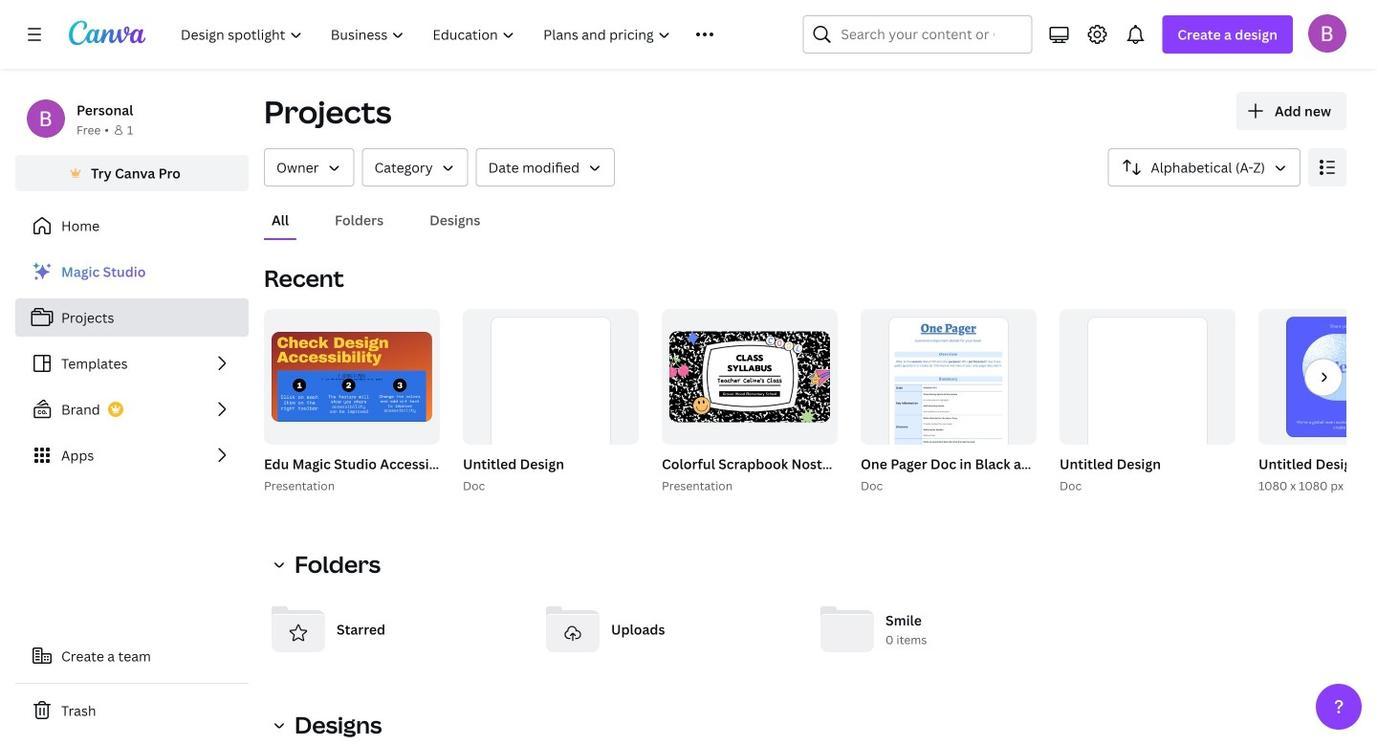 Task type: locate. For each thing, give the bounding box(es) containing it.
9 group from the left
[[1056, 309, 1236, 496]]

Date modified button
[[476, 148, 615, 187]]

Sort by button
[[1108, 148, 1301, 187]]

region
[[264, 740, 1347, 745]]

12 group from the left
[[1259, 309, 1378, 445]]

list
[[15, 253, 249, 475]]

7 group from the left
[[857, 309, 1351, 496]]

group
[[260, 309, 622, 496], [264, 309, 440, 445], [459, 309, 639, 496], [463, 309, 639, 487], [658, 309, 1145, 496], [662, 309, 838, 445], [857, 309, 1351, 496], [861, 309, 1037, 487], [1056, 309, 1236, 496], [1060, 309, 1236, 487], [1255, 309, 1378, 496], [1259, 309, 1378, 445]]

6 group from the left
[[662, 309, 838, 445]]

10 group from the left
[[1060, 309, 1236, 487]]

2 group from the left
[[264, 309, 440, 445]]

Owner button
[[264, 148, 354, 187]]

None search field
[[803, 15, 1033, 54]]

top level navigation element
[[168, 15, 757, 54], [168, 15, 757, 54]]



Task type: vqa. For each thing, say whether or not it's contained in the screenshot.
topmost team
no



Task type: describe. For each thing, give the bounding box(es) containing it.
Category button
[[362, 148, 468, 187]]

3 group from the left
[[459, 309, 639, 496]]

8 group from the left
[[861, 309, 1037, 487]]

1 group from the left
[[260, 309, 622, 496]]

11 group from the left
[[1255, 309, 1378, 496]]

4 group from the left
[[463, 309, 639, 487]]

Search search field
[[841, 16, 994, 53]]

bob builder image
[[1309, 14, 1347, 52]]

5 group from the left
[[658, 309, 1145, 496]]



